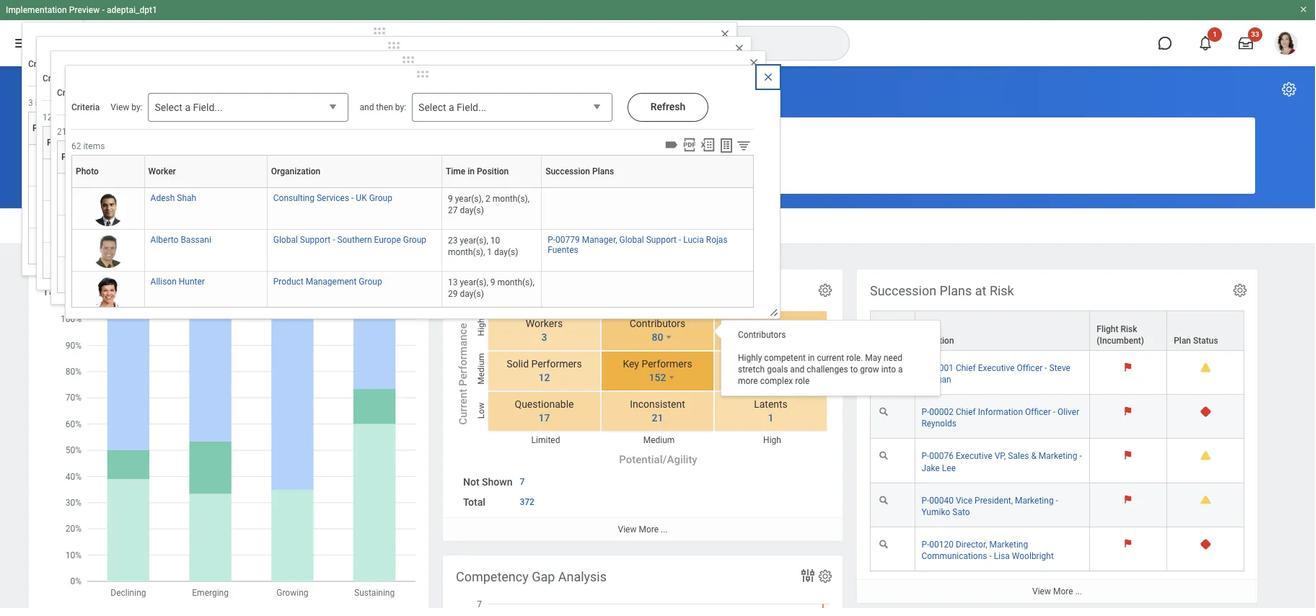Task type: describe. For each thing, give the bounding box(es) containing it.
adeptai_dpt1
[[107, 5, 157, 15]]

justify image
[[13, 35, 30, 52]]

27
[[448, 206, 458, 216]]

10 for risk management
[[389, 151, 399, 161]]

global support - southern europe group
[[273, 235, 426, 245]]

9 year(s), 9 month(s), 13 day(s)
[[420, 263, 515, 285]]

notifications large image
[[1198, 36, 1213, 51]]

configure performance by potential/agility image
[[817, 283, 833, 299]]

close image for 8 year(s), 10 month(s), 1 day(s)
[[748, 57, 760, 69]]

80 button
[[643, 331, 666, 345]]

plan,
[[29, 79, 68, 100]]

photo for 21
[[61, 152, 84, 162]]

hunter
[[179, 277, 205, 287]]

arjit mitra link
[[136, 176, 174, 189]]

carolina souza
[[122, 248, 179, 258]]

plan status
[[1174, 336, 1218, 346]]

position button
[[916, 312, 1090, 351]]

consistent stars 62
[[734, 318, 808, 343]]

year(s), for credit & collections department
[[427, 263, 455, 273]]

- down east
[[307, 221, 309, 231]]

information for officer
[[978, 408, 1023, 418]]

00002
[[929, 408, 954, 418]]

implementation
[[6, 5, 67, 15]]

chief for information
[[956, 408, 976, 418]]

year(s), for field sales - emea group
[[432, 221, 460, 232]]

year(s), for it operations group
[[359, 234, 387, 245]]

challenges
[[807, 365, 848, 375]]

7 year(s), 9 month(s), 1 day(s)
[[421, 207, 512, 229]]

year(s), inside 12 year(s), 8 month(s), 11 day(s)
[[433, 165, 461, 175]]

time for select a field...
[[446, 167, 466, 177]]

18
[[431, 193, 440, 203]]

position inside popup button
[[922, 336, 954, 346]]

performers for solid performers 12
[[531, 359, 582, 370]]

p-00002 chief information officer - oliver reynolds
[[922, 408, 1079, 430]]

day(s) for internal systems department
[[420, 191, 444, 201]]

latam
[[323, 248, 351, 258]]

jared
[[107, 192, 129, 202]]

chief for executive
[[956, 364, 976, 374]]

bunji
[[122, 206, 141, 216]]

adesh shah link
[[150, 190, 196, 203]]

to inside button
[[175, 135, 183, 146]]

toolbar for 12 year(s), 8 month(s), 11 day(s)
[[633, 108, 725, 126]]

view by: for 62 items
[[111, 102, 142, 113]]

internal
[[263, 179, 292, 189]]

- up internal systems department link
[[319, 164, 321, 175]]

1 for global support - southern europe group
[[487, 248, 492, 258]]

succession inside the plan, execute and analyze main content
[[870, 284, 937, 299]]

& inside "p-00076 executive vp, sales & marketing - jake lee"
[[1031, 452, 1037, 462]]

month(s), inside 12 year(s), 8 month(s), 11 day(s)
[[470, 165, 507, 175]]

configure competency gap analysis image
[[817, 569, 833, 585]]

charles bradley link
[[107, 147, 167, 160]]

borrow
[[173, 219, 203, 230]]

configure and view chart data image
[[799, 568, 817, 585]]

key performers
[[623, 359, 692, 370]]

more for succession plans at risk
[[1053, 587, 1073, 597]]

competency gap analysis
[[456, 570, 607, 585]]

select a field... button
[[412, 93, 613, 123]]

month(s), inside the 9 year(s), 2 month(s), 27 day(s)
[[493, 194, 530, 204]]

profile logan mcneil image
[[1275, 32, 1298, 58]]

close environment banner image
[[1299, 5, 1308, 14]]

year(s), for global support - southern europe group
[[460, 236, 488, 246]]

p-00040 vice president, marketing - yumiko sato link
[[922, 493, 1058, 518]]

credit
[[263, 263, 286, 273]]

0 horizontal spatial 21
[[57, 127, 67, 137]]

day(s) inside the 9 year(s), 2 month(s), 27 day(s)
[[460, 206, 484, 216]]

more for performance by potential/agility
[[639, 525, 659, 535]]

8 inside 12 year(s), 8 month(s), 11 day(s)
[[463, 165, 468, 175]]

organization button up "risk management" link
[[216, 112, 346, 144]]

23 for global support - southern europe group
[[448, 236, 458, 246]]

alberto
[[150, 235, 179, 245]]

jared ellis
[[107, 192, 147, 202]]

more
[[738, 377, 758, 387]]

tab list inside the plan, execute and analyze main content
[[14, 209, 1301, 244]]

- up credit & collections department link
[[319, 248, 321, 258]]

stars
[[785, 318, 808, 330]]

12 for 12 items
[[43, 112, 52, 122]]

view more ... link for performance by potential/agility
[[443, 518, 843, 542]]

80
[[652, 332, 663, 343]]

employee's photo (allison hunter) image
[[91, 277, 125, 310]]

talent inside tab list
[[341, 219, 366, 230]]

select a field... for select a field... dropdown button
[[155, 102, 222, 113]]

may
[[865, 354, 882, 364]]

field... for select a field... popup button
[[457, 102, 486, 113]]

market
[[97, 284, 138, 299]]

1 for risk management
[[440, 151, 445, 161]]

implementation preview -   adeptai_dpt1 banner
[[0, 0, 1315, 66]]

canada
[[323, 164, 353, 175]]

employee's photo (carolina souza) image
[[63, 248, 96, 281]]

1 horizontal spatial high
[[763, 436, 781, 446]]

1 horizontal spatial 1 button
[[1190, 27, 1222, 59]]

Search Workday  search field
[[506, 27, 820, 59]]

manage
[[246, 135, 280, 146]]

tag image for refresh
[[649, 123, 665, 139]]

manager,
[[582, 235, 617, 245]]

asai
[[143, 206, 160, 216]]

allison hunter
[[150, 277, 205, 287]]

- inside "p-00076 executive vp, sales & marketing - jake lee"
[[1080, 452, 1082, 462]]

- inside banner
[[102, 5, 105, 15]]

information for technology
[[539, 234, 584, 244]]

day(s) for product management group
[[460, 289, 484, 299]]

9 inside the 9 year(s), 2 month(s), 27 day(s)
[[448, 194, 453, 204]]

10 for internal systems department
[[457, 180, 467, 190]]

criteria for 21
[[57, 88, 85, 98]]

0 vertical spatial department
[[330, 179, 375, 189]]

year(s), for global support - latam group
[[433, 249, 461, 259]]

export to excel image for 9 year(s), 2 month(s), 27 day(s)
[[700, 137, 716, 153]]

time in position for refresh
[[418, 152, 481, 162]]

7 inside not shown 7
[[520, 478, 525, 488]]

medium for high
[[476, 354, 486, 385]]

support – east japan group link
[[259, 203, 368, 216]]

blair white link
[[122, 162, 163, 175]]

（朝井
[[162, 206, 188, 216]]

year(s), for risk management
[[359, 151, 387, 161]]

employee's photo (alberto bassani) image
[[91, 235, 125, 268]]

1 vertical spatial department
[[341, 263, 386, 273]]

export to excel image for 12 year(s), 8 month(s), 11 day(s)
[[671, 108, 687, 124]]

2 vertical spatial then
[[376, 102, 393, 113]]

0 horizontal spatial 3
[[28, 98, 33, 108]]

23 for field sales - emea group
[[420, 221, 430, 232]]

plans inside the plan, execute and analyze main content
[[940, 284, 972, 299]]

- inside the "p-00001 chief executive officer - steve morgan"
[[1045, 364, 1047, 374]]

view down "plan, execute and analyze"
[[111, 102, 129, 113]]

criteria up 3 items
[[43, 74, 71, 84]]

support inside 'p-00779 manager, global support - lucia rojas fuentes'
[[646, 235, 677, 245]]

worker for refresh
[[134, 152, 161, 162]]

key
[[623, 359, 639, 370]]

emergers 17
[[749, 359, 792, 384]]

month(s), for global support - latam group
[[475, 249, 512, 259]]

position for 9
[[477, 167, 509, 177]]

at
[[975, 284, 987, 299]]

9 inside 9 year(s), 0 month(s), 18 day(s)
[[347, 193, 352, 203]]

p-00076 executive vp, sales & marketing - jake lee link
[[922, 449, 1082, 474]]

employee's photo (timothy perkins) image
[[48, 234, 81, 267]]

1 vertical spatial refresh
[[636, 87, 671, 98]]

29
[[448, 289, 458, 299]]

global for global support - southern europe group
[[273, 235, 298, 245]]

0 vertical spatial 62
[[71, 141, 81, 151]]

emergency talent access
[[292, 219, 399, 230]]

152
[[649, 372, 666, 384]]

competent
[[764, 354, 806, 364]]

benjamin green
[[136, 221, 197, 231]]

2 performance from the top
[[457, 324, 470, 387]]

need
[[884, 354, 903, 364]]

marc
[[637, 234, 657, 244]]

field sales - emea group link
[[263, 218, 360, 231]]

services for it
[[227, 192, 260, 202]]

plan, execute and analyze main content
[[0, 66, 1315, 609]]

21 button
[[643, 412, 666, 426]]

access
[[369, 219, 399, 230]]

oliver
[[1058, 408, 1079, 418]]

use
[[92, 135, 108, 146]]

- inside p-00120 director, marketing communications - lisa woolbright
[[989, 552, 992, 562]]

year(s), for product management group
[[460, 278, 488, 288]]

10 for global support - southern europe group
[[490, 236, 500, 246]]

day(s) for global support - southern europe group
[[494, 248, 518, 258]]

in for 23
[[367, 123, 374, 133]]

executive inside "p-00076 executive vp, sales & marketing - jake lee"
[[956, 452, 993, 462]]

1 inside latents 1
[[768, 413, 774, 424]]

it services group
[[218, 192, 285, 202]]

0 vertical spatial then
[[333, 59, 350, 69]]

2 vertical spatial refresh
[[651, 101, 686, 113]]

limited
[[531, 436, 560, 446]]

year(s), inside the 9 year(s), 2 month(s), 27 day(s)
[[455, 194, 483, 204]]

global support - canada group
[[259, 164, 378, 175]]

benjamin
[[136, 221, 172, 231]]

current
[[817, 354, 844, 364]]

0 horizontal spatial &
[[288, 263, 294, 273]]

woolbright
[[1012, 552, 1054, 562]]

- inside p-00002 chief information officer - oliver reynolds
[[1053, 408, 1056, 418]]

month(s), for product management group
[[497, 278, 534, 288]]

1 for support – east japan group
[[505, 207, 510, 217]]

services for consulting
[[317, 193, 349, 203]]

select a field... button
[[148, 93, 349, 123]]

11
[[510, 165, 519, 175]]

0 vertical spatial organization
[[216, 123, 265, 133]]

worker for select a field...
[[148, 167, 176, 177]]

0 vertical spatial and then by:
[[316, 59, 363, 69]]

export to worksheets image for 12 year(s), 8 month(s), 11 day(s)
[[689, 108, 706, 126]]

23 year(s), 10 month(s), 1 day(s) for field sales - emea group
[[420, 221, 513, 243]]

row inside succession plans at risk element
[[870, 311, 1245, 351]]

year(s), for support – east japan group
[[428, 207, 456, 217]]

people
[[303, 135, 332, 146]]

sales inside "p-00076 executive vp, sales & marketing - jake lee"
[[1008, 452, 1029, 462]]

time in position button for refresh
[[418, 141, 526, 173]]

brett campbell
[[136, 263, 193, 273]]

12 inside solid performers 12
[[539, 372, 550, 384]]

succession plans at risk element
[[857, 270, 1258, 604]]

competency gap analysis element
[[443, 556, 843, 609]]

12 for 12 year(s), 10 month(s), 24 day(s)
[[421, 249, 431, 259]]

0 vertical spatial succession plans button
[[469, 123, 706, 133]]

p-00001 chief executive officer - steve morgan row
[[870, 351, 1245, 396]]

33
[[1251, 30, 1259, 38]]

1 vertical spatial then
[[362, 88, 379, 98]]

into
[[882, 365, 896, 375]]

- up latam at the left
[[333, 235, 335, 245]]

global for global support - latam group
[[259, 248, 284, 258]]

62 items
[[71, 141, 105, 151]]

employee's photo (benjamin green) image
[[77, 221, 110, 254]]

view inside performance by potential/agility element
[[618, 525, 637, 535]]

view more ... for succession plans at risk
[[1032, 587, 1082, 597]]

items for 62 items
[[83, 141, 105, 151]]

... for performance by potential/agility
[[661, 525, 668, 535]]

day(s) for it operations group
[[347, 246, 371, 256]]

bradley
[[139, 150, 167, 160]]

0 horizontal spatial 1 button
[[759, 412, 776, 426]]

... for succession plans at risk
[[1075, 587, 1082, 597]]

director, for information
[[505, 234, 537, 244]]

succession plans button for select a field...
[[546, 167, 750, 177]]

0 vertical spatial worker
[[105, 123, 133, 133]]

flight
[[1097, 325, 1119, 335]]

internal systems department link
[[263, 176, 375, 189]]

performance by potential/agility element
[[443, 270, 843, 542]]

p-00002 chief information officer - oliver reynolds row
[[870, 396, 1245, 440]]

- left marc
[[633, 234, 635, 244]]

3 inside workers 3
[[541, 332, 547, 343]]

152 button
[[640, 372, 668, 385]]

1 inside button
[[1213, 30, 1217, 38]]

it for it operations group
[[218, 234, 225, 244]]

select a field... for select a field... popup button
[[419, 102, 486, 113]]

23 year(s), 10 month(s), 1 day(s) for global support - southern europe group
[[448, 236, 518, 258]]

0 vertical spatial time in position
[[345, 123, 408, 133]]

bunji asai （朝井 文治） link
[[122, 203, 216, 216]]

372 button
[[520, 497, 537, 509]]

export to excel image for 8 year(s), 10 month(s), 1 day(s)
[[685, 123, 701, 139]]

employee's photo (blair white) image
[[63, 164, 96, 198]]

export to worksheets image for 9 year(s), 2 month(s), 27 day(s)
[[718, 137, 735, 154]]

timothy perkins link
[[107, 231, 169, 244]]

0 vertical spatial high
[[476, 319, 486, 337]]

1 vertical spatial potential/agility
[[619, 454, 697, 467]]

resize modal image for 13 year(s), 9 month(s), 29 day(s)
[[769, 308, 780, 319]]

p-00120 director, marketing communications - lisa woolbright row
[[870, 528, 1245, 572]]

00076
[[929, 452, 954, 462]]

view up execute
[[67, 59, 86, 69]]

and inside contributors highly competent in current role. may need stretch goals and challenges to grow into a more complex role
[[790, 365, 805, 375]]

- inside 'p-00779 manager, global support - lucia rojas fuentes'
[[679, 235, 681, 245]]

month(s), for risk management
[[401, 151, 438, 161]]

worker button for refresh
[[134, 141, 262, 173]]

employee's photo (arjit mitra) image
[[77, 179, 110, 212]]

steve
[[1049, 364, 1071, 374]]

blair
[[122, 164, 139, 175]]

文治）
[[190, 206, 216, 216]]

12 for 12 year(s), 8 month(s), 11 day(s)
[[421, 165, 431, 175]]

southern
[[337, 235, 372, 245]]

role.
[[846, 354, 863, 364]]

a for select a field... dropdown button
[[185, 102, 190, 113]]

day(s) for global support - latam group
[[421, 261, 445, 271]]

plans for 8 year(s), 10 month(s), 1 day(s)
[[571, 152, 593, 162]]

analysis
[[558, 570, 607, 585]]

0 vertical spatial refresh
[[607, 58, 642, 69]]



Task type: vqa. For each thing, say whether or not it's contained in the screenshot.


Task type: locate. For each thing, give the bounding box(es) containing it.
share
[[141, 284, 174, 299]]

0 vertical spatial information
[[539, 234, 584, 244]]

officer inside the "p-00001 chief executive officer - steve morgan"
[[1017, 364, 1043, 374]]

fuentes
[[548, 245, 578, 255]]

succession plans for refresh
[[525, 152, 593, 162]]

2 it from the top
[[218, 234, 225, 244]]

372
[[520, 498, 535, 508]]

succession for 9 year(s), 2 month(s), 27 day(s)
[[546, 167, 590, 177]]

year(s), up 8 year(s), 10 month(s), 1 day(s)
[[433, 165, 461, 175]]

chief inside the "p-00001 chief executive officer - steve morgan"
[[956, 364, 976, 374]]

1 select a field... from the left
[[155, 102, 222, 113]]

implementation preview -   adeptai_dpt1
[[6, 5, 157, 15]]

by for potential/agility
[[534, 284, 548, 299]]

role
[[795, 377, 810, 387]]

more down p-00120 director, marketing communications - lisa woolbright row
[[1053, 587, 1073, 597]]

support left the lucia
[[646, 235, 677, 245]]

- inside p-00040 vice president, marketing - yumiko sato
[[1056, 496, 1058, 506]]

department
[[330, 179, 375, 189], [341, 263, 386, 273]]

10 up 12 year(s), 10 month(s), 24 day(s)
[[490, 236, 500, 246]]

management inside "risk management" link
[[236, 150, 287, 160]]

1 vertical spatial view more ...
[[1032, 587, 1082, 597]]

month(s), for support – east japan group
[[466, 207, 503, 217]]

1 vertical spatial 17
[[539, 413, 550, 424]]

inconsistent 21
[[630, 399, 685, 424]]

medium
[[476, 354, 486, 385], [643, 436, 675, 446]]

johansson
[[659, 234, 702, 244]]

year(s), inside 8 year(s), 10 month(s), 1 day(s)
[[427, 180, 455, 190]]

- down p-00002 chief information officer - oliver reynolds row
[[1080, 452, 1082, 462]]

organization for select a field...
[[271, 167, 321, 177]]

position up 0
[[376, 123, 408, 133]]

13
[[504, 263, 513, 273], [448, 278, 458, 288]]

1 horizontal spatial ...
[[1075, 587, 1082, 597]]

employee's photo (bunji asai （朝井 文治）) image
[[63, 206, 96, 240]]

complex
[[760, 377, 793, 387]]

view printable version (pdf) image for 12 year(s), 8 month(s), 11 day(s)
[[653, 108, 669, 124]]

month(s), up 13 year(s), 9 month(s), 29 day(s)
[[464, 263, 501, 273]]

- down "p-00076 executive vp, sales & marketing - jake lee" row
[[1056, 496, 1058, 506]]

0 horizontal spatial select a field...
[[155, 102, 222, 113]]

0 vertical spatial export to worksheets image
[[675, 94, 692, 111]]

succession
[[469, 123, 514, 133], [525, 152, 569, 162], [546, 167, 590, 177], [870, 284, 937, 299]]

employee's photo (brett campbell) image
[[77, 263, 110, 296]]

1 vertical spatial risk
[[990, 284, 1014, 299]]

vice
[[956, 496, 973, 506]]

0 vertical spatial time
[[345, 123, 364, 133]]

position for 8
[[449, 152, 481, 162]]

10 for field sales - emea group
[[462, 221, 472, 232]]

1 it from the top
[[218, 192, 225, 202]]

move modal image
[[394, 51, 423, 69], [408, 66, 437, 83]]

view by: for 3 items
[[67, 59, 99, 69]]

... inside performance by potential/agility element
[[661, 525, 668, 535]]

month(s), for it operations group
[[401, 234, 438, 245]]

p- for 00002
[[922, 408, 929, 418]]

performance down 12 year(s), 10 month(s), 24 day(s)
[[456, 284, 531, 299]]

month(s), left 11
[[470, 165, 507, 175]]

0 horizontal spatial view more ... link
[[443, 518, 843, 542]]

more inside succession plans at risk element
[[1053, 587, 1073, 597]]

search image
[[480, 35, 498, 52]]

1 vertical spatial and then by:
[[345, 88, 392, 98]]

day(s) inside 13 year(s), 9 month(s), 29 day(s)
[[460, 289, 484, 299]]

ellis
[[131, 192, 147, 202]]

director, inside p-00120 director, marketing communications - lisa woolbright
[[956, 540, 987, 550]]

p- for 00779
[[548, 235, 556, 245]]

close image for 12 year(s), 8 month(s), 11 day(s)
[[734, 43, 745, 54]]

plans for 23 year(s), 10 month(s), 1 day(s)
[[516, 123, 538, 133]]

services up japan
[[317, 193, 349, 203]]

1 inside 8 year(s), 10 month(s), 1 day(s)
[[508, 180, 513, 190]]

day(s) up 18
[[421, 177, 445, 187]]

green
[[174, 221, 197, 231]]

view down woolbright
[[1032, 587, 1051, 597]]

2 horizontal spatial time
[[446, 167, 466, 177]]

photo for 12
[[47, 138, 70, 148]]

emergency
[[292, 219, 339, 230]]

bassani
[[181, 235, 211, 245]]

2 vertical spatial succession plans
[[546, 167, 614, 177]]

plan right "help"
[[207, 135, 226, 146]]

1 vertical spatial organization
[[261, 152, 310, 162]]

performance up current
[[457, 324, 470, 387]]

support for latam
[[286, 248, 317, 258]]

2 vertical spatial time in position
[[446, 167, 509, 177]]

field...
[[193, 102, 222, 113], [457, 102, 486, 113]]

criteria up plan,
[[28, 59, 57, 69]]

year(s), inside 7 year(s), 9 month(s), 1 day(s)
[[428, 207, 456, 217]]

perkins
[[141, 234, 169, 244]]

1 vertical spatial sales
[[1008, 452, 1029, 462]]

9
[[347, 193, 352, 203], [448, 194, 453, 204], [459, 207, 463, 217], [420, 263, 425, 273], [457, 263, 462, 273], [490, 278, 495, 288]]

12 inside 12 year(s), 10 month(s), 24 day(s)
[[421, 249, 431, 259]]

year(s), inside 13 year(s), 9 month(s), 29 day(s)
[[460, 278, 488, 288]]

export to excel image for 23 year(s), 10 month(s), 1 day(s)
[[657, 94, 672, 110]]

2 chief from the top
[[956, 408, 976, 418]]

0 vertical spatial close image
[[719, 28, 731, 40]]

0 vertical spatial plan
[[207, 135, 226, 146]]

allison
[[150, 277, 177, 287]]

photo button for 21 items
[[61, 141, 135, 173]]

marketing inside p-00040 vice president, marketing - yumiko sato
[[1015, 496, 1054, 506]]

field sales - emea group
[[263, 221, 360, 231]]

lee
[[942, 464, 956, 474]]

tab list containing plan
[[14, 209, 1301, 244]]

62 down 'consistent'
[[765, 332, 777, 343]]

toolbar
[[618, 94, 711, 112], [633, 108, 725, 126], [647, 123, 739, 141], [662, 137, 754, 155]]

to left "help"
[[175, 135, 183, 146]]

technology
[[586, 234, 630, 244]]

row
[[870, 311, 1245, 351]]

export to worksheets image
[[689, 108, 706, 126], [703, 123, 721, 140]]

21 down 12 items
[[57, 127, 67, 137]]

criteria
[[28, 59, 57, 69], [43, 74, 71, 84], [57, 88, 85, 98], [71, 102, 100, 113]]

day(s) up 7 year(s), 9 month(s), 1 day(s)
[[420, 191, 444, 201]]

0 vertical spatial succession plans
[[469, 123, 538, 133]]

0 horizontal spatial plan
[[29, 219, 47, 230]]

year(s), for it services group
[[354, 193, 382, 203]]

23 for it operations group
[[347, 234, 357, 245]]

brett campbell link
[[136, 260, 193, 273]]

0 horizontal spatial information
[[539, 234, 584, 244]]

& up product on the left of page
[[288, 263, 294, 273]]

day(s) inside 8 year(s), 10 month(s), 1 day(s)
[[420, 191, 444, 201]]

7 left 27
[[421, 207, 426, 217]]

contributors down 'consistent'
[[738, 330, 786, 341]]

1 horizontal spatial export to worksheets image
[[718, 137, 735, 154]]

export to worksheets image
[[675, 94, 692, 111], [718, 137, 735, 154]]

group inside 'link'
[[262, 192, 285, 202]]

talent by market share / growth element
[[29, 270, 429, 609]]

consistent
[[734, 318, 782, 330]]

succession plans for select a field...
[[546, 167, 614, 177]]

p-00779 manager, global support - lucia rojas fuentes link
[[548, 232, 728, 255]]

tab list
[[14, 209, 1301, 244]]

contributors inside performance by potential/agility element
[[630, 318, 686, 330]]

12 button
[[530, 372, 552, 385]]

1 horizontal spatial view more ... link
[[857, 580, 1258, 604]]

0 vertical spatial 1 button
[[1190, 27, 1222, 59]]

field... inside dropdown button
[[193, 102, 222, 113]]

organization
[[216, 123, 265, 133], [261, 152, 310, 162], [271, 167, 321, 177]]

2 vertical spatial organization
[[271, 167, 321, 177]]

p-00001 chief executive officer - steve morgan
[[922, 364, 1071, 385]]

plan inside button
[[207, 135, 226, 146]]

in up global support - canada group link
[[367, 123, 374, 133]]

17 button
[[530, 412, 552, 426]]

1 button left inbox large image
[[1190, 27, 1222, 59]]

support up field
[[259, 206, 290, 216]]

select to filter grid data image
[[693, 95, 708, 110], [736, 138, 752, 153]]

toolbar for 9 year(s), 2 month(s), 27 day(s)
[[662, 137, 754, 155]]

plan
[[207, 135, 226, 146], [29, 219, 47, 230], [1174, 336, 1191, 346]]

organization for refresh
[[261, 152, 310, 162]]

0 horizontal spatial talent
[[42, 284, 77, 299]]

0 vertical spatial sales
[[284, 221, 305, 231]]

1 horizontal spatial sales
[[1008, 452, 1029, 462]]

0 horizontal spatial 8
[[420, 180, 425, 190]]

p- inside p-00002 chief information officer - oliver reynolds
[[922, 408, 929, 418]]

support up global support - latam group at top
[[300, 235, 331, 245]]

& right vp, at the right of page
[[1031, 452, 1037, 462]]

1 performers from the left
[[531, 359, 582, 370]]

1 vertical spatial to
[[850, 365, 858, 375]]

month(s), inside 9 year(s), 9 month(s), 13 day(s)
[[464, 263, 501, 273]]

chief inside p-00002 chief information officer - oliver reynolds
[[956, 408, 976, 418]]

photo button for 12 items
[[47, 126, 121, 159]]

1 horizontal spatial a
[[449, 102, 454, 113]]

9 year(s), 0 month(s), 18 day(s)
[[347, 193, 443, 214]]

select for select a field... dropdown button
[[155, 102, 182, 113]]

21 inside inconsistent 21
[[652, 413, 663, 424]]

year(s), left 2
[[455, 194, 483, 204]]

worker up "white"
[[134, 152, 161, 162]]

view more ... down p-00120 director, marketing communications - lisa woolbright row
[[1032, 587, 1082, 597]]

0 vertical spatial executive
[[978, 364, 1015, 374]]

global up credit at the left of the page
[[259, 248, 284, 258]]

9 inside 13 year(s), 9 month(s), 29 day(s)
[[490, 278, 495, 288]]

... down p-00120 director, marketing communications - lisa woolbright row
[[1075, 587, 1082, 597]]

worker button up 'bradley'
[[105, 112, 217, 144]]

field... down analyze
[[193, 102, 222, 113]]

employee's photo (jared ellis) image
[[48, 192, 81, 225]]

information
[[539, 234, 584, 244], [978, 408, 1023, 418]]

officer left the steve
[[1017, 364, 1043, 374]]

management inside "product management group" link
[[306, 277, 357, 287]]

day(s) down southern
[[347, 246, 371, 256]]

global support - latam group
[[259, 248, 377, 258]]

year(s), up 12 year(s), 10 month(s), 24 day(s)
[[460, 236, 488, 246]]

services inside 'link'
[[227, 192, 260, 202]]

director, up '24'
[[505, 234, 537, 244]]

performers up 152
[[642, 359, 692, 370]]

move modal image
[[365, 22, 394, 40], [379, 37, 408, 54]]

refresh right tag image on the top of the page
[[651, 101, 686, 113]]

services up acquire
[[227, 192, 260, 202]]

2 vertical spatial plan
[[1174, 336, 1191, 346]]

0 horizontal spatial management
[[236, 150, 287, 160]]

it for it services group
[[218, 192, 225, 202]]

inbox large image
[[1239, 36, 1253, 51]]

in up 12 year(s), 8 month(s), 11 day(s)
[[440, 152, 447, 162]]

0 horizontal spatial services
[[227, 192, 260, 202]]

33 button
[[1230, 27, 1263, 59]]

13 inside 13 year(s), 9 month(s), 29 day(s)
[[448, 278, 458, 288]]

export to worksheets image for 23 year(s), 10 month(s), 1 day(s)
[[675, 94, 692, 111]]

talent by market share / growth
[[42, 284, 227, 299]]

62 inside the consistent stars 62
[[765, 332, 777, 343]]

day(s) for risk management
[[347, 162, 371, 172]]

1 select from the left
[[155, 102, 182, 113]]

chief right 00001
[[956, 364, 976, 374]]

risk
[[218, 150, 234, 160], [990, 284, 1014, 299], [1121, 325, 1137, 335]]

select inside popup button
[[419, 102, 446, 113]]

23 down 9 year(s), 0 month(s), 18 day(s)
[[420, 221, 430, 232]]

12 up questionable
[[539, 372, 550, 384]]

resize modal image for 23 year(s), 10 month(s), 1 day(s)
[[726, 265, 737, 276]]

contributors for contributors
[[630, 318, 686, 330]]

month(s), inside 13 year(s), 9 month(s), 29 day(s)
[[497, 278, 534, 288]]

1 horizontal spatial performers
[[642, 359, 692, 370]]

support for southern
[[300, 235, 331, 245]]

day(s) for field sales - emea group
[[427, 233, 451, 243]]

export to excel image
[[657, 94, 672, 110], [671, 108, 687, 124], [685, 123, 701, 139], [700, 137, 716, 153]]

succession plans at risk
[[870, 284, 1014, 299]]

year(s), inside 9 year(s), 9 month(s), 13 day(s)
[[427, 263, 455, 273]]

1 performance from the top
[[456, 284, 531, 299]]

a inside contributors highly competent in current role. may need stretch goals and challenges to grow into a more complex role
[[898, 365, 903, 375]]

tag image
[[635, 108, 651, 124], [649, 123, 665, 139], [664, 137, 680, 153]]

row containing flight risk (incumbent)
[[870, 311, 1245, 351]]

support
[[286, 164, 317, 175], [259, 206, 290, 216], [300, 235, 331, 245], [646, 235, 677, 245], [286, 248, 317, 258]]

view more ... link for succession plans at risk
[[857, 580, 1258, 604]]

global inside 'p-00779 manager, global support - lucia rojas fuentes'
[[619, 235, 644, 245]]

10 for global support - latam group
[[463, 249, 473, 259]]

view inside succession plans at risk element
[[1032, 587, 1051, 597]]

0 vertical spatial &
[[288, 263, 294, 273]]

day(s) inside 12 year(s), 8 month(s), 11 day(s)
[[421, 177, 445, 187]]

select inside dropdown button
[[155, 102, 182, 113]]

then
[[333, 59, 350, 69], [362, 88, 379, 98], [376, 102, 393, 113]]

17 down questionable
[[539, 413, 550, 424]]

1 vertical spatial time in position
[[418, 152, 481, 162]]

1 vertical spatial talent
[[42, 284, 77, 299]]

employee's photo (charles bradley) image
[[48, 150, 81, 183]]

p- inside "p-00076 executive vp, sales & marketing - jake lee"
[[922, 452, 929, 462]]

month(s), inside 7 year(s), 9 month(s), 1 day(s)
[[466, 207, 503, 217]]

not
[[463, 477, 479, 489]]

0 vertical spatial officer
[[1017, 364, 1043, 374]]

day(s) inside 7 year(s), 9 month(s), 1 day(s)
[[421, 219, 445, 229]]

select to filter grid data image for 23 year(s), 10 month(s), 1 day(s)
[[693, 95, 708, 110]]

0 vertical spatial it
[[218, 192, 225, 202]]

23 year(s), 10 month(s), 1 day(s) down 27
[[420, 221, 513, 243]]

potential/agility down manager,
[[551, 284, 643, 299]]

8 year(s), 10 month(s), 1 day(s)
[[420, 180, 515, 201]]

support up collections
[[286, 248, 317, 258]]

1 horizontal spatial talent
[[341, 219, 366, 230]]

p-
[[471, 234, 479, 244], [548, 235, 556, 245], [922, 364, 929, 374], [922, 408, 929, 418], [922, 452, 929, 462], [922, 496, 929, 506], [922, 540, 929, 550]]

lisa
[[994, 552, 1010, 562]]

executive inside the "p-00001 chief executive officer - steve morgan"
[[978, 364, 1015, 374]]

- left lisa
[[989, 552, 992, 562]]

00120
[[929, 540, 954, 550]]

1 inside 7 year(s), 9 month(s), 1 day(s)
[[505, 207, 510, 217]]

group
[[355, 164, 378, 175], [262, 192, 285, 202], [369, 193, 392, 203], [345, 206, 368, 216], [337, 221, 360, 231], [271, 234, 295, 244], [403, 235, 426, 245], [353, 248, 377, 258], [359, 277, 382, 287]]

blair white
[[122, 164, 163, 175]]

day(s) right 27
[[460, 206, 484, 216]]

23 up canada
[[347, 151, 357, 161]]

day(s) right 29
[[460, 289, 484, 299]]

risk management link
[[218, 147, 287, 160]]

sales right vp, at the right of page
[[1008, 452, 1029, 462]]

1 horizontal spatial director,
[[956, 540, 987, 550]]

0 horizontal spatial view more ...
[[618, 525, 668, 535]]

8 inside 8 year(s), 10 month(s), 1 day(s)
[[420, 180, 425, 190]]

month(s), down the 00015
[[475, 249, 512, 259]]

23 year(s), 10 month(s), 1 day(s) for risk management
[[347, 151, 447, 172]]

management for product
[[306, 277, 357, 287]]

field... for select a field... dropdown button
[[193, 102, 222, 113]]

23 down 7 year(s), 9 month(s), 1 day(s)
[[448, 236, 458, 246]]

1 horizontal spatial 17
[[765, 372, 777, 384]]

officer inside p-00002 chief information officer - oliver reynolds
[[1025, 408, 1051, 418]]

1 horizontal spatial information
[[978, 408, 1023, 418]]

year(s), up 0
[[359, 151, 387, 161]]

to inside contributors highly competent in current role. may need stretch goals and challenges to grow into a more complex role
[[850, 365, 858, 375]]

items for 21 items
[[69, 127, 90, 137]]

1 by from the left
[[81, 284, 94, 299]]

17 down emergers
[[765, 372, 777, 384]]

1 horizontal spatial 13
[[504, 263, 513, 273]]

a inside popup button
[[449, 102, 454, 113]]

12 down 3 items
[[43, 112, 52, 122]]

- left the lucia
[[679, 235, 681, 245]]

0 vertical spatial performance
[[456, 284, 531, 299]]

1 horizontal spatial &
[[1031, 452, 1037, 462]]

workers
[[526, 318, 563, 330]]

medium down 21 dropdown button
[[643, 436, 675, 446]]

2 vertical spatial time
[[446, 167, 466, 177]]

- right preview on the top
[[102, 5, 105, 15]]

current performance
[[457, 324, 470, 426]]

17 for questionable 17
[[539, 413, 550, 424]]

resize modal image left stars
[[769, 308, 780, 319]]

1 vertical spatial 13
[[448, 278, 458, 288]]

0 vertical spatial view by:
[[67, 59, 99, 69]]

0 vertical spatial marketing
[[1039, 452, 1077, 462]]

day(s) inside 9 year(s), 0 month(s), 18 day(s)
[[347, 204, 371, 214]]

13 up 13 year(s), 9 month(s), 29 day(s)
[[504, 263, 513, 273]]

2 select from the left
[[419, 102, 446, 113]]

1 horizontal spatial select
[[419, 102, 446, 113]]

close image
[[719, 28, 731, 40], [763, 71, 774, 83]]

by up workers
[[534, 284, 548, 299]]

2 performers from the left
[[642, 359, 692, 370]]

0 vertical spatial chief
[[956, 364, 976, 374]]

resize modal image
[[726, 265, 737, 276], [769, 308, 780, 319]]

p-00040 vice president, marketing - yumiko sato row
[[870, 484, 1245, 528]]

23 year(s), 10 month(s), 1 day(s) for it operations group
[[347, 234, 447, 256]]

management down credit & collections department
[[306, 277, 357, 287]]

in for 8
[[440, 152, 447, 162]]

10 down the 9 year(s), 2 month(s), 27 day(s)
[[462, 221, 472, 232]]

highly
[[738, 354, 762, 364]]

alberto bassani
[[150, 235, 211, 245]]

7
[[421, 207, 426, 217], [520, 478, 525, 488]]

items for 3 items
[[35, 98, 57, 108]]

time in position
[[345, 123, 408, 133], [418, 152, 481, 162], [446, 167, 509, 177]]

0 horizontal spatial select to filter grid data image
[[693, 95, 708, 110]]

1 horizontal spatial resize modal image
[[769, 308, 780, 319]]

global support - canada group link
[[259, 162, 378, 175]]

9 inside 7 year(s), 9 month(s), 1 day(s)
[[459, 207, 463, 217]]

day(s) for it services group
[[347, 204, 371, 214]]

view more ... inside performance by potential/agility element
[[618, 525, 668, 535]]

time in position button
[[345, 112, 470, 144], [418, 141, 526, 173], [446, 155, 547, 188]]

1 horizontal spatial close image
[[748, 57, 760, 69]]

0 horizontal spatial field...
[[193, 102, 222, 113]]

9 year(s), 2 month(s), 27 day(s)
[[448, 194, 532, 216]]

services
[[227, 192, 260, 202], [317, 193, 349, 203]]

tag image
[[620, 94, 636, 110]]

- left the steve
[[1045, 364, 1047, 374]]

view more ... up competency gap analysis element
[[618, 525, 668, 535]]

p- inside p-00120 director, marketing communications - lisa woolbright
[[922, 540, 929, 550]]

select to filter grid data image for 9 year(s), 2 month(s), 27 day(s)
[[736, 138, 752, 153]]

0 vertical spatial risk
[[218, 150, 234, 160]]

year(s), inside 9 year(s), 0 month(s), 18 day(s)
[[354, 193, 382, 203]]

... inside succession plans at risk element
[[1075, 587, 1082, 597]]

year(s), up 9 year(s), 9 month(s), 13 day(s)
[[433, 249, 461, 259]]

month(s), for it services group
[[392, 193, 429, 203]]

and inside button
[[228, 135, 244, 146]]

contributors inside contributors highly competent in current role. may need stretch goals and challenges to grow into a more complex role
[[738, 330, 786, 341]]

time in position up 8 year(s), 10 month(s), 1 day(s)
[[446, 167, 509, 177]]

0 vertical spatial ...
[[661, 525, 668, 535]]

p-00040 vice president, marketing - yumiko sato
[[922, 496, 1058, 518]]

view more ... inside succession plans at risk element
[[1032, 587, 1082, 597]]

officer for information
[[1025, 408, 1051, 418]]

p- inside 'p-00779 manager, global support - lucia rojas fuentes'
[[548, 235, 556, 245]]

1 horizontal spatial 8
[[463, 165, 468, 175]]

(incumbent)
[[1097, 336, 1144, 346]]

time up 8 year(s), 10 month(s), 1 day(s)
[[446, 167, 466, 177]]

collections
[[296, 263, 339, 273]]

23 down emergency talent access
[[347, 234, 357, 245]]

succession for 23 year(s), 10 month(s), 1 day(s)
[[469, 123, 514, 133]]

p-00076 executive vp, sales & marketing - jake lee row
[[870, 440, 1245, 484]]

potential/agility
[[551, 284, 643, 299], [619, 454, 697, 467]]

risk inside flight risk (incumbent)
[[1121, 325, 1137, 335]]

1 vertical spatial officer
[[1025, 408, 1051, 418]]

marketing inside p-00120 director, marketing communications - lisa woolbright
[[990, 540, 1028, 550]]

day(s)
[[347, 162, 371, 172], [421, 177, 445, 187], [420, 191, 444, 201], [347, 204, 371, 214], [460, 206, 484, 216], [421, 219, 445, 229], [427, 233, 451, 243], [347, 246, 371, 256], [494, 248, 518, 258], [421, 261, 445, 271], [420, 275, 444, 285], [460, 289, 484, 299]]

2 vertical spatial and then by:
[[360, 102, 406, 113]]

0 horizontal spatial by
[[81, 284, 94, 299]]

- left uk
[[351, 193, 354, 203]]

0 horizontal spatial sales
[[284, 221, 305, 231]]

month(s), for global support - southern europe group
[[448, 248, 485, 258]]

0 vertical spatial 17
[[765, 372, 777, 384]]

charles
[[107, 150, 136, 160]]

view printable version (pdf) image
[[667, 123, 683, 139], [682, 137, 698, 153]]

global down field
[[273, 235, 298, 245]]

global support - latam group link
[[259, 245, 377, 258]]

your
[[282, 135, 301, 146]]

month(s), right 0
[[392, 193, 429, 203]]

0 vertical spatial resize modal image
[[726, 265, 737, 276]]

0 vertical spatial potential/agility
[[551, 284, 643, 299]]

2 by from the left
[[534, 284, 548, 299]]

0 horizontal spatial select
[[155, 102, 182, 113]]

1 vertical spatial information
[[978, 408, 1023, 418]]

10 down access
[[389, 234, 399, 245]]

a up 12 year(s), 8 month(s), 11 day(s)
[[449, 102, 454, 113]]

view printable version (pdf) image
[[638, 94, 654, 110], [653, 108, 669, 124]]

1 horizontal spatial services
[[317, 193, 349, 203]]

marketing down p-00002 chief information officer - oliver reynolds row
[[1039, 452, 1077, 462]]

uk
[[356, 193, 367, 203]]

it services group link
[[218, 189, 285, 202]]

1 button down latents
[[759, 412, 776, 426]]

low
[[476, 403, 486, 419]]

8
[[463, 165, 468, 175], [420, 180, 425, 190]]

organization button for refresh
[[261, 141, 419, 173]]

risk management
[[218, 150, 287, 160]]

p- for 00076
[[922, 452, 929, 462]]

year(s), down access
[[359, 234, 387, 245]]

12 year(s), 8 month(s), 11 day(s)
[[421, 165, 521, 187]]

inconsistent
[[630, 399, 685, 411]]

brett
[[136, 263, 155, 273]]

0 horizontal spatial a
[[185, 102, 190, 113]]

select to filter grid data image
[[707, 109, 723, 124], [721, 123, 737, 139]]

product management group link
[[273, 274, 382, 287]]

year(s), down 27
[[432, 221, 460, 232]]

month(s), right 2
[[493, 194, 530, 204]]

it inside 'link'
[[218, 192, 225, 202]]

1 vertical spatial resize modal image
[[769, 308, 780, 319]]

0 horizontal spatial more
[[639, 525, 659, 535]]

plan for plan status
[[1174, 336, 1191, 346]]

succession plans button for refresh
[[525, 152, 735, 162]]

1 horizontal spatial select to filter grid data image
[[736, 138, 752, 153]]

position left 11
[[477, 167, 509, 177]]

month(s), inside 12 year(s), 10 month(s), 24 day(s)
[[475, 249, 512, 259]]

time in position for select a field...
[[446, 167, 509, 177]]

questionable
[[515, 399, 574, 411]]

toolbar for 8 year(s), 10 month(s), 1 day(s)
[[647, 123, 739, 141]]

time for refresh
[[418, 152, 437, 162]]

0 vertical spatial contributors
[[630, 318, 686, 330]]

timothy perkins
[[107, 234, 169, 244]]

2 vertical spatial worker
[[148, 167, 176, 177]]

2 vertical spatial succession plans button
[[546, 167, 750, 177]]

director, for marketing
[[956, 540, 987, 550]]

12 inside 12 year(s), 8 month(s), 11 day(s)
[[421, 165, 431, 175]]

year(s), inside 12 year(s), 10 month(s), 24 day(s)
[[433, 249, 461, 259]]

1 horizontal spatial contributors
[[738, 330, 786, 341]]

7 inside 7 year(s), 9 month(s), 1 day(s)
[[421, 207, 426, 217]]

0 horizontal spatial export to worksheets image
[[675, 94, 692, 111]]

1 vertical spatial high
[[763, 436, 781, 446]]

10 inside 12 year(s), 10 month(s), 24 day(s)
[[463, 249, 473, 259]]

10 inside 8 year(s), 10 month(s), 1 day(s)
[[457, 180, 467, 190]]

plan for plan
[[29, 219, 47, 230]]

0 horizontal spatial high
[[476, 319, 486, 337]]

close image
[[734, 43, 745, 54], [748, 57, 760, 69]]

by down the employee's photo (carolina souza)
[[81, 284, 94, 299]]

department up uk
[[330, 179, 375, 189]]

potential/agility down 21 dropdown button
[[619, 454, 697, 467]]

0 horizontal spatial time
[[345, 123, 364, 133]]

select for select a field... popup button
[[419, 102, 446, 113]]

2 select a field... from the left
[[419, 102, 486, 113]]

performers inside solid performers 12
[[531, 359, 582, 370]]

62
[[71, 141, 81, 151], [765, 332, 777, 343]]

organization down select a field... dropdown button
[[216, 123, 265, 133]]

2 field... from the left
[[457, 102, 486, 113]]

photo button for 62 items
[[76, 155, 150, 188]]

month(s), up 18
[[401, 151, 438, 161]]

items up 21 items
[[54, 112, 76, 122]]

62 down 21 items
[[71, 141, 81, 151]]

flight risk (incumbent)
[[1097, 325, 1144, 346]]

information inside p-00015 director, information technology - marc johansson link
[[539, 234, 584, 244]]

1 field... from the left
[[193, 102, 222, 113]]

0 horizontal spatial close image
[[734, 43, 745, 54]]

1 vertical spatial close image
[[748, 57, 760, 69]]

1 for field sales - emea group
[[420, 233, 425, 243]]

view by: down "plan, execute and analyze"
[[111, 102, 142, 113]]

a inside dropdown button
[[185, 102, 190, 113]]

carolina
[[122, 248, 153, 258]]

day(s) inside 12 year(s), 10 month(s), 24 day(s)
[[421, 261, 445, 271]]

1 vertical spatial 1 button
[[759, 412, 776, 426]]

configure this page image
[[1281, 81, 1298, 98]]

13 inside 9 year(s), 9 month(s), 13 day(s)
[[504, 263, 513, 273]]

more inside performance by potential/agility element
[[639, 525, 659, 535]]

global for global support - canada group
[[259, 164, 284, 175]]

marketing inside "p-00076 executive vp, sales & marketing - jake lee"
[[1039, 452, 1077, 462]]

select a field... inside dropdown button
[[155, 102, 222, 113]]

in inside contributors highly competent in current role. may need stretch goals and challenges to grow into a more complex role
[[808, 354, 815, 364]]

executive down position popup button
[[978, 364, 1015, 374]]

17 inside emergers 17
[[765, 372, 777, 384]]

questionable 17
[[515, 399, 574, 424]]

and
[[316, 59, 331, 69], [138, 79, 167, 100], [345, 88, 360, 98], [360, 102, 374, 113], [228, 135, 244, 146], [790, 365, 805, 375]]

10 for it operations group
[[389, 234, 399, 245]]

1 horizontal spatial view more ...
[[1032, 587, 1082, 597]]

shown
[[482, 477, 513, 489]]

employee's photo (adesh shah) image
[[91, 193, 125, 227]]

1 horizontal spatial management
[[306, 277, 357, 287]]

photo for 62
[[76, 167, 99, 177]]

0 horizontal spatial close image
[[719, 28, 731, 40]]

1 vertical spatial close image
[[763, 71, 774, 83]]

p- inside p-00040 vice president, marketing - yumiko sato
[[922, 496, 929, 506]]

select a field... inside popup button
[[419, 102, 486, 113]]

1 horizontal spatial plan
[[207, 135, 226, 146]]

year(s), for internal systems department
[[427, 180, 455, 190]]

configure succession plans at risk image
[[1232, 283, 1248, 299]]

1 vertical spatial succession plans button
[[525, 152, 735, 162]]

plan inside tab list
[[29, 219, 47, 230]]

photo down 12 items
[[32, 123, 55, 133]]

8 up 8 year(s), 10 month(s), 1 day(s)
[[463, 165, 468, 175]]

1 vertical spatial 21
[[652, 413, 663, 424]]

officer for executive
[[1017, 364, 1043, 374]]

in up 8 year(s), 10 month(s), 1 day(s)
[[468, 167, 475, 177]]

day(s) inside 9 year(s), 9 month(s), 13 day(s)
[[420, 275, 444, 285]]

0 horizontal spatial 13
[[448, 278, 458, 288]]

photo button for 3 items
[[32, 112, 106, 144]]

growth
[[186, 284, 227, 299]]

plans for 9 year(s), 2 month(s), 27 day(s)
[[592, 167, 614, 177]]

0 vertical spatial 21
[[57, 127, 67, 137]]

1 horizontal spatial field...
[[457, 102, 486, 113]]

time up canada
[[345, 123, 364, 133]]

1 chief from the top
[[956, 364, 976, 374]]

select to filter grid data image for 12 year(s), 8 month(s), 11 day(s)
[[707, 109, 723, 124]]

plan inside popup button
[[1174, 336, 1191, 346]]

by for market
[[81, 284, 94, 299]]



